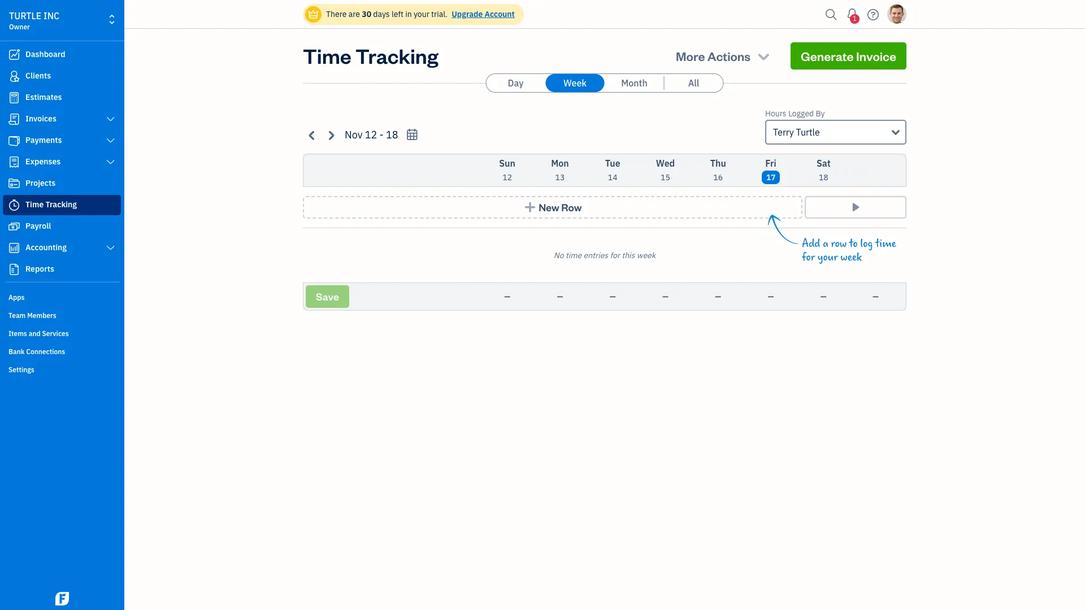 Task type: vqa. For each thing, say whether or not it's contained in the screenshot.
the middle Taxes
no



Task type: describe. For each thing, give the bounding box(es) containing it.
day link
[[486, 74, 545, 92]]

14
[[608, 172, 618, 183]]

4 — from the left
[[662, 292, 669, 302]]

items
[[8, 330, 27, 338]]

left
[[392, 9, 404, 19]]

payments
[[25, 135, 62, 145]]

estimates
[[25, 92, 62, 102]]

upgrade account link
[[449, 9, 515, 19]]

sat
[[817, 158, 831, 169]]

no time entries for this week
[[554, 250, 656, 261]]

3 — from the left
[[610, 292, 616, 302]]

expenses link
[[3, 152, 121, 172]]

previous week image
[[306, 129, 319, 142]]

dashboard link
[[3, 45, 121, 65]]

actions
[[708, 48, 751, 64]]

reports link
[[3, 259, 121, 280]]

dashboard
[[25, 49, 65, 59]]

next week image
[[324, 129, 337, 142]]

logged
[[788, 109, 814, 119]]

reports
[[25, 264, 54, 274]]

12 for nov
[[365, 128, 377, 141]]

chevron large down image for invoices
[[105, 115, 116, 124]]

projects
[[25, 178, 56, 188]]

accounting
[[25, 242, 67, 253]]

generate invoice
[[801, 48, 896, 64]]

expenses
[[25, 157, 61, 167]]

services
[[42, 330, 69, 338]]

turtle
[[796, 127, 820, 138]]

invoice image
[[7, 114, 21, 125]]

8 — from the left
[[873, 292, 879, 302]]

timer image
[[7, 200, 21, 211]]

15
[[661, 172, 670, 183]]

nov 12 - 18
[[345, 128, 398, 141]]

row
[[561, 201, 582, 214]]

2 — from the left
[[557, 292, 563, 302]]

report image
[[7, 264, 21, 275]]

upgrade
[[452, 9, 483, 19]]

new
[[539, 201, 559, 214]]

sun
[[499, 158, 515, 169]]

17
[[766, 172, 776, 183]]

wed 15
[[656, 158, 675, 183]]

bank connections
[[8, 348, 65, 356]]

apps
[[8, 293, 25, 302]]

0 vertical spatial time tracking
[[303, 42, 438, 69]]

payroll link
[[3, 216, 121, 237]]

freshbooks image
[[53, 592, 71, 606]]

there are 30 days left in your trial. upgrade account
[[326, 9, 515, 19]]

generate
[[801, 48, 854, 64]]

days
[[373, 9, 390, 19]]

chevrondown image
[[756, 48, 772, 64]]

by
[[816, 109, 825, 119]]

0 horizontal spatial week
[[637, 250, 656, 261]]

turtle inc owner
[[9, 10, 59, 31]]

choose a date image
[[406, 128, 419, 141]]

30
[[362, 9, 371, 19]]

1
[[853, 14, 857, 23]]

start timer image
[[849, 202, 862, 213]]

new row button
[[303, 196, 803, 219]]

clients link
[[3, 66, 121, 86]]

add
[[802, 237, 820, 250]]

for inside add a row to log time for your week
[[802, 251, 815, 264]]

month
[[621, 77, 648, 89]]

0 horizontal spatial 18
[[386, 128, 398, 141]]

0 horizontal spatial for
[[610, 250, 620, 261]]

mon 13
[[551, 158, 569, 183]]

log
[[860, 237, 873, 250]]

terry turtle
[[773, 127, 820, 138]]

more
[[676, 48, 705, 64]]

settings link
[[3, 361, 121, 378]]

tue
[[605, 158, 620, 169]]

plus image
[[524, 202, 537, 213]]

settings
[[8, 366, 34, 374]]

turtle
[[9, 10, 41, 21]]

mon
[[551, 158, 569, 169]]



Task type: locate. For each thing, give the bounding box(es) containing it.
1 horizontal spatial week
[[841, 251, 862, 264]]

this
[[622, 250, 635, 261]]

chevron large down image inside accounting link
[[105, 244, 116, 253]]

6 — from the left
[[768, 292, 774, 302]]

invoices link
[[3, 109, 121, 129]]

tracking
[[355, 42, 438, 69], [46, 200, 77, 210]]

for down the add
[[802, 251, 815, 264]]

wed
[[656, 158, 675, 169]]

sun 12
[[499, 158, 515, 183]]

1 button
[[843, 3, 861, 25]]

1 vertical spatial your
[[818, 251, 838, 264]]

chevron large down image up the expenses link
[[105, 136, 116, 145]]

all link
[[664, 74, 723, 92]]

1 vertical spatial time tracking
[[25, 200, 77, 210]]

time inside add a row to log time for your week
[[876, 237, 896, 250]]

chevron large down image down payroll link
[[105, 244, 116, 253]]

payroll
[[25, 221, 51, 231]]

tue 14
[[605, 158, 620, 183]]

hours
[[765, 109, 787, 119]]

bank connections link
[[3, 343, 121, 360]]

week right 'this' at right
[[637, 250, 656, 261]]

time right no
[[566, 250, 582, 261]]

in
[[405, 9, 412, 19]]

go to help image
[[864, 6, 882, 23]]

accounting link
[[3, 238, 121, 258]]

add a row to log time for your week
[[802, 237, 896, 264]]

members
[[27, 311, 56, 320]]

0 horizontal spatial 12
[[365, 128, 377, 141]]

your down a at the top
[[818, 251, 838, 264]]

1 vertical spatial time
[[25, 200, 44, 210]]

expense image
[[7, 157, 21, 168]]

hours logged by
[[765, 109, 825, 119]]

your inside add a row to log time for your week
[[818, 251, 838, 264]]

team members
[[8, 311, 56, 320]]

1 vertical spatial 12
[[503, 172, 512, 183]]

0 vertical spatial 12
[[365, 128, 377, 141]]

are
[[349, 9, 360, 19]]

invoice
[[856, 48, 896, 64]]

estimates link
[[3, 88, 121, 108]]

1 chevron large down image from the top
[[105, 115, 116, 124]]

thu
[[710, 158, 726, 169]]

apps link
[[3, 289, 121, 306]]

—
[[504, 292, 510, 302], [557, 292, 563, 302], [610, 292, 616, 302], [662, 292, 669, 302], [715, 292, 721, 302], [768, 292, 774, 302], [821, 292, 827, 302], [873, 292, 879, 302]]

row
[[831, 237, 847, 250]]

chevron large down image inside the expenses link
[[105, 158, 116, 167]]

4 chevron large down image from the top
[[105, 244, 116, 253]]

chevron large down image up payments 'link' on the top of page
[[105, 115, 116, 124]]

time tracking
[[303, 42, 438, 69], [25, 200, 77, 210]]

16
[[714, 172, 723, 183]]

money image
[[7, 221, 21, 232]]

week
[[637, 250, 656, 261], [841, 251, 862, 264]]

your
[[414, 9, 429, 19], [818, 251, 838, 264]]

0 vertical spatial 18
[[386, 128, 398, 141]]

search image
[[822, 6, 841, 23]]

estimate image
[[7, 92, 21, 103]]

clients
[[25, 71, 51, 81]]

1 horizontal spatial for
[[802, 251, 815, 264]]

-
[[380, 128, 384, 141]]

more actions
[[676, 48, 751, 64]]

tracking down projects link on the top left of page
[[46, 200, 77, 210]]

12
[[365, 128, 377, 141], [503, 172, 512, 183]]

chevron large down image up projects link on the top left of page
[[105, 158, 116, 167]]

fri 17
[[765, 158, 777, 183]]

time tracking link
[[3, 195, 121, 215]]

1 horizontal spatial 12
[[503, 172, 512, 183]]

1 horizontal spatial your
[[818, 251, 838, 264]]

projects link
[[3, 174, 121, 194]]

0 vertical spatial your
[[414, 9, 429, 19]]

main element
[[0, 0, 153, 610]]

sat 18
[[817, 158, 831, 183]]

18 inside sat 18
[[819, 172, 828, 183]]

payments link
[[3, 131, 121, 151]]

tracking down left
[[355, 42, 438, 69]]

5 — from the left
[[715, 292, 721, 302]]

13
[[555, 172, 565, 183]]

0 horizontal spatial your
[[414, 9, 429, 19]]

bank
[[8, 348, 25, 356]]

18 down sat
[[819, 172, 828, 183]]

there
[[326, 9, 347, 19]]

time tracking inside main element
[[25, 200, 77, 210]]

invoices
[[25, 114, 56, 124]]

all
[[688, 77, 699, 89]]

generate invoice button
[[791, 42, 907, 70]]

2 chevron large down image from the top
[[105, 136, 116, 145]]

a
[[823, 237, 829, 250]]

time right "timer" icon
[[25, 200, 44, 210]]

12 down sun
[[503, 172, 512, 183]]

time tracking down projects link on the top left of page
[[25, 200, 77, 210]]

0 horizontal spatial time tracking
[[25, 200, 77, 210]]

0 vertical spatial tracking
[[355, 42, 438, 69]]

connections
[[26, 348, 65, 356]]

12 inside sun 12
[[503, 172, 512, 183]]

new row
[[539, 201, 582, 214]]

owner
[[9, 23, 30, 31]]

3 chevron large down image from the top
[[105, 158, 116, 167]]

0 horizontal spatial time
[[25, 200, 44, 210]]

time down there
[[303, 42, 351, 69]]

1 horizontal spatial time
[[303, 42, 351, 69]]

week
[[564, 77, 587, 89]]

for left 'this' at right
[[610, 250, 620, 261]]

chevron large down image inside payments 'link'
[[105, 136, 116, 145]]

1 horizontal spatial time
[[876, 237, 896, 250]]

1 vertical spatial tracking
[[46, 200, 77, 210]]

inc
[[44, 10, 59, 21]]

week down "to"
[[841, 251, 862, 264]]

0 vertical spatial time
[[303, 42, 351, 69]]

entries
[[584, 250, 608, 261]]

time
[[303, 42, 351, 69], [25, 200, 44, 210]]

trial.
[[431, 9, 448, 19]]

and
[[29, 330, 41, 338]]

your right in at the left
[[414, 9, 429, 19]]

chevron large down image for expenses
[[105, 158, 116, 167]]

7 — from the left
[[821, 292, 827, 302]]

18
[[386, 128, 398, 141], [819, 172, 828, 183]]

payment image
[[7, 135, 21, 146]]

fri
[[765, 158, 777, 169]]

1 — from the left
[[504, 292, 510, 302]]

12 left -
[[365, 128, 377, 141]]

time
[[876, 237, 896, 250], [566, 250, 582, 261]]

terry
[[773, 127, 794, 138]]

team members link
[[3, 307, 121, 324]]

no
[[554, 250, 564, 261]]

account
[[485, 9, 515, 19]]

12 for sun
[[503, 172, 512, 183]]

18 right -
[[386, 128, 398, 141]]

time right log
[[876, 237, 896, 250]]

1 horizontal spatial time tracking
[[303, 42, 438, 69]]

month link
[[605, 74, 664, 92]]

time inside time tracking link
[[25, 200, 44, 210]]

week link
[[546, 74, 605, 92]]

chevron large down image for accounting
[[105, 244, 116, 253]]

more actions button
[[666, 42, 782, 70]]

nov
[[345, 128, 363, 141]]

project image
[[7, 178, 21, 189]]

client image
[[7, 71, 21, 82]]

chevron large down image inside invoices link
[[105, 115, 116, 124]]

0 horizontal spatial time
[[566, 250, 582, 261]]

chevron large down image
[[105, 115, 116, 124], [105, 136, 116, 145], [105, 158, 116, 167], [105, 244, 116, 253]]

tracking inside main element
[[46, 200, 77, 210]]

terry turtle button
[[765, 120, 907, 145]]

0 horizontal spatial tracking
[[46, 200, 77, 210]]

items and services link
[[3, 325, 121, 342]]

team
[[8, 311, 26, 320]]

chart image
[[7, 242, 21, 254]]

crown image
[[307, 8, 319, 20]]

dashboard image
[[7, 49, 21, 60]]

time tracking down 30
[[303, 42, 438, 69]]

1 horizontal spatial 18
[[819, 172, 828, 183]]

1 horizontal spatial tracking
[[355, 42, 438, 69]]

week inside add a row to log time for your week
[[841, 251, 862, 264]]

1 vertical spatial 18
[[819, 172, 828, 183]]

chevron large down image for payments
[[105, 136, 116, 145]]



